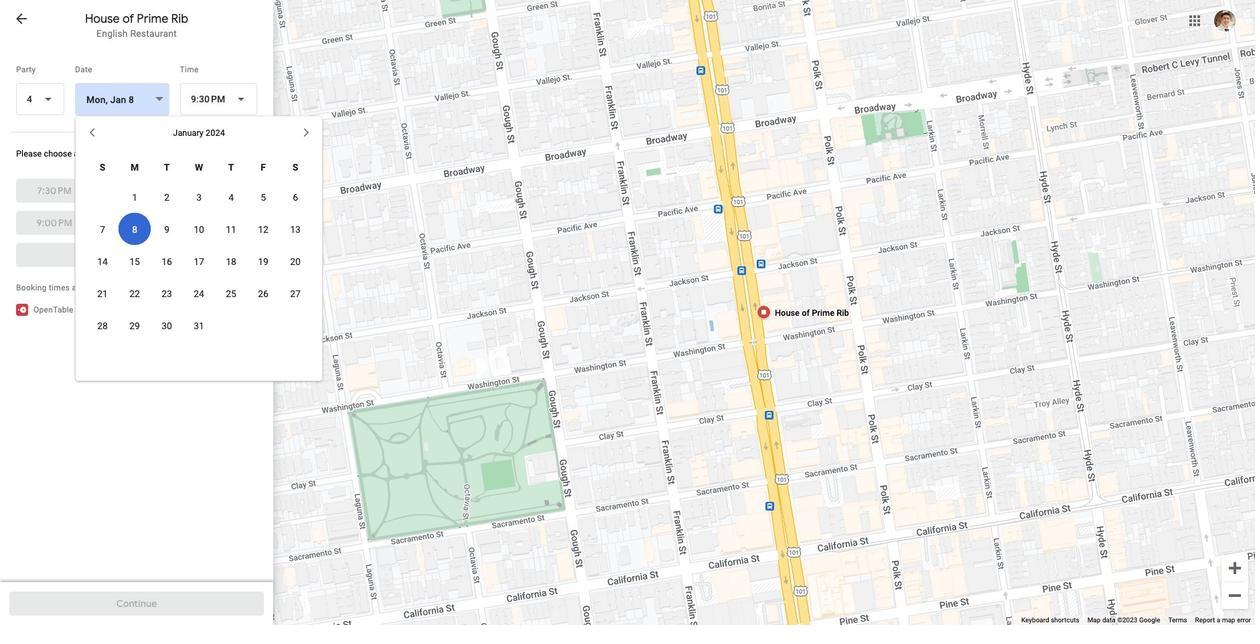 Task type: vqa. For each thing, say whether or not it's contained in the screenshot.
Map region
yes



Task type: locate. For each thing, give the bounding box(es) containing it.
back image
[[13, 11, 29, 27]]

heading
[[0, 11, 273, 27]]

None field
[[16, 83, 64, 115], [180, 83, 257, 115], [16, 83, 64, 115], [180, 83, 257, 115]]

map region
[[208, 0, 1255, 626]]



Task type: describe. For each thing, give the bounding box(es) containing it.
opentable image
[[16, 304, 28, 316]]

google account: tommy hong  
(tommy.hong@adept.ai) image
[[1214, 10, 1236, 31]]



